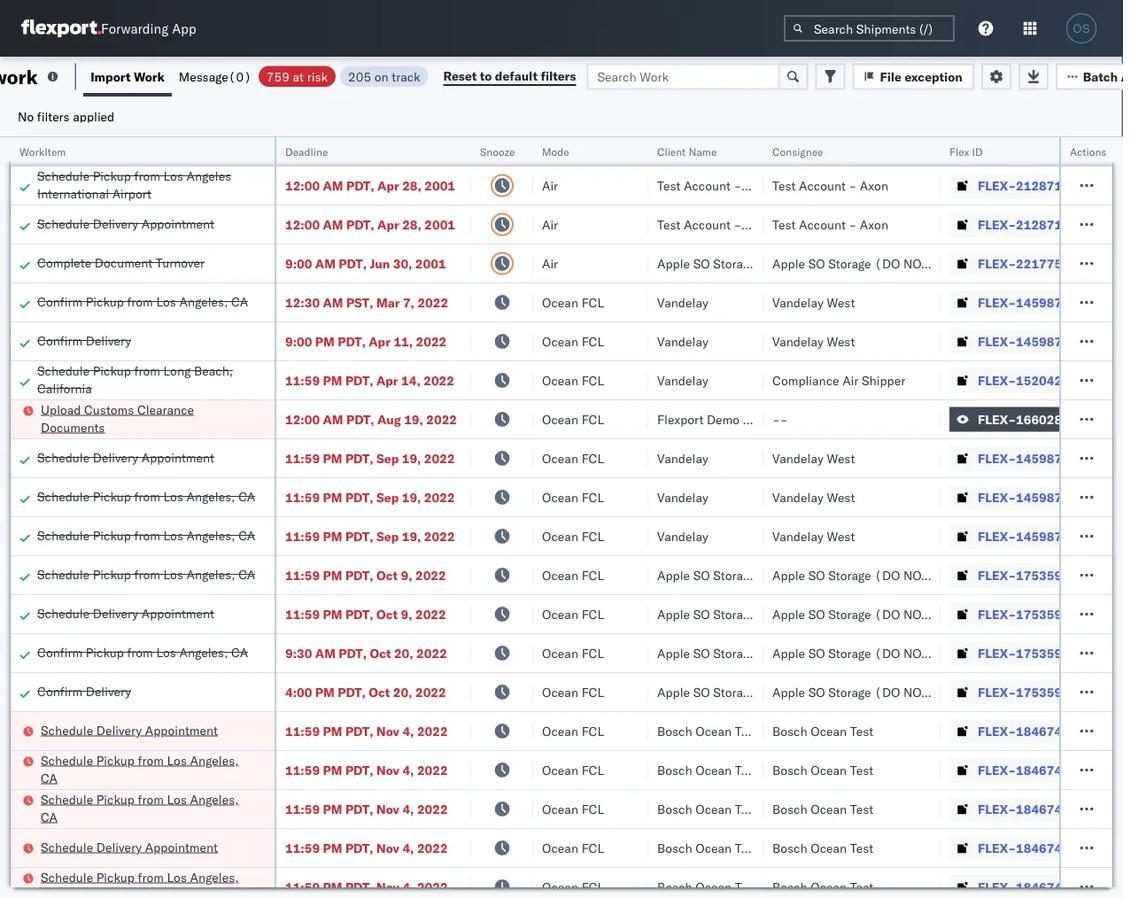 Task type: describe. For each thing, give the bounding box(es) containing it.
client name
[[657, 145, 717, 158]]

12 fcl from the top
[[582, 723, 604, 739]]

2128712 for schedule pickup from los angeles international airport
[[1016, 178, 1070, 193]]

workitem
[[19, 145, 66, 158]]

1 11:59 from the top
[[285, 373, 320, 388]]

5 11:59 from the top
[[285, 568, 320, 583]]

applied
[[73, 109, 115, 124]]

5 west from the top
[[827, 529, 855, 544]]

snooze
[[480, 145, 515, 158]]

5 1846748 from the top
[[1016, 879, 1070, 895]]

11,
[[394, 334, 413, 349]]

name
[[689, 145, 717, 158]]

airport
[[112, 186, 152, 201]]

15 ocean fcl from the top
[[542, 840, 604, 856]]

14 flex- from the top
[[978, 684, 1016, 700]]

reset to default filters button
[[433, 63, 587, 90]]

11:59 pm pdt, oct 9, 2022 for schedule pickup from los angeles, ca
[[285, 568, 446, 583]]

work
[[134, 69, 165, 84]]

8 fcl from the top
[[582, 568, 604, 583]]

3 11:59 from the top
[[285, 490, 320, 505]]

9:30
[[285, 645, 312, 661]]

12:00 for schedule delivery appointment
[[285, 217, 320, 232]]

3 resize handle column header from the left
[[512, 137, 533, 898]]

schedule delivery appointment for 11:59 pm pdt, sep 19, 2022
[[37, 450, 214, 465]]

1660288
[[1016, 412, 1070, 427]]

2 sep from the top
[[377, 490, 399, 505]]

confirm pickup from los angeles, ca button for 9:30
[[37, 644, 248, 663]]

2 11:59 pm pdt, sep 19, 2022 from the top
[[285, 490, 455, 505]]

confirm pickup from los angeles, ca link for 12:30 am pst, mar 7, 2022
[[37, 293, 248, 311]]

2 11:59 pm pdt, nov 4, 2022 from the top
[[285, 762, 448, 778]]

documents
[[41, 420, 105, 435]]

pickup inside schedule pickup from los angeles international airport
[[93, 168, 131, 183]]

2001 for schedule pickup from los angeles international airport
[[425, 178, 455, 193]]

2 1846748 from the top
[[1016, 762, 1070, 778]]

confirm delivery button for 9:00
[[37, 332, 131, 351]]

3 12:00 from the top
[[285, 412, 320, 427]]

13 ocean fcl from the top
[[542, 762, 604, 778]]

upload customs clearance documents
[[41, 402, 194, 435]]

4 flex-1459871 from the top
[[978, 490, 1070, 505]]

1 1459871 from the top
[[1016, 295, 1070, 310]]

4:00
[[285, 684, 312, 700]]

forwarding app link
[[21, 19, 196, 37]]

30,
[[393, 256, 412, 271]]

west for the confirm delivery button associated with 9:00
[[827, 334, 855, 349]]

759 at risk
[[267, 69, 328, 84]]

schedule pickup from los angeles international airport button
[[37, 167, 266, 204]]

confirm delivery link for 4:00 pm pdt, oct 20, 2022
[[37, 683, 131, 700]]

exception
[[905, 69, 963, 84]]

7 fcl from the top
[[582, 529, 604, 544]]

5 vandelay west from the top
[[773, 529, 855, 544]]

28, for schedule delivery appointment
[[402, 217, 422, 232]]

long
[[163, 363, 191, 378]]

1 nov from the top
[[377, 723, 400, 739]]

consignee button
[[764, 141, 923, 159]]

Search Shipments (/) text field
[[784, 15, 955, 42]]

clearance
[[137, 402, 194, 417]]

1 beau from the top
[[1092, 294, 1124, 310]]

10 11:59 from the top
[[285, 840, 320, 856]]

5 beau from the top
[[1092, 528, 1124, 544]]

schedule delivery appointment button for 11:59 pm pdt, sep 19, 2022
[[37, 449, 214, 468]]

7 11:59 from the top
[[285, 723, 320, 739]]

11 11:59 from the top
[[285, 879, 320, 895]]

--
[[773, 412, 788, 427]]

5 ocean fcl from the top
[[542, 451, 604, 466]]

3 1459871 from the top
[[1016, 451, 1070, 466]]

on
[[375, 69, 389, 84]]

deadline
[[285, 145, 328, 158]]

schedule pickup from los angeles international airport link
[[37, 167, 266, 202]]

18 flex- from the top
[[978, 840, 1016, 856]]

flexport demo consignee
[[657, 412, 803, 427]]

flex id
[[950, 145, 983, 158]]

international
[[37, 186, 109, 201]]

2217757
[[1016, 256, 1070, 271]]

4 vandelay west from the top
[[773, 490, 855, 505]]

demo
[[707, 412, 740, 427]]

am for confirm pickup from los angeles, ca link for 12:30 am pst, mar 7, 2022
[[323, 295, 343, 310]]

schedule pickup from long beach, california link
[[37, 362, 266, 397]]

1 flex- from the top
[[978, 178, 1016, 193]]

los inside schedule pickup from los angeles international airport
[[163, 168, 183, 183]]

flex-1459871 for confirm delivery link for 9:00 pm pdt, apr 11, 2022
[[978, 334, 1070, 349]]

air for schedule pickup from los angeles international airport
[[542, 178, 558, 193]]

flex id button
[[941, 141, 1065, 159]]

4 flex-1846748 from the top
[[978, 840, 1070, 856]]

contain
[[1092, 138, 1124, 165]]

7,
[[403, 295, 415, 310]]

risk
[[307, 69, 328, 84]]

kkfu
[[1092, 372, 1124, 388]]

import
[[91, 69, 131, 84]]

beach,
[[194, 363, 233, 378]]

7 ocean fcl from the top
[[542, 529, 604, 544]]

11:59 pm pdt, apr 14, 2022
[[285, 373, 454, 388]]

confirm for 9:00 pm pdt, apr 11, 2022
[[37, 333, 82, 348]]

import work button
[[83, 57, 172, 97]]

1753592 for schedule delivery appointment
[[1016, 606, 1070, 622]]

vandelay west for confirm pickup from los angeles, ca button corresponding to 12:30
[[773, 295, 855, 310]]

20, for 9:30 am pdt, oct 20, 2022
[[394, 645, 413, 661]]

flex-2128712 for schedule delivery appointment
[[978, 217, 1070, 232]]

759
[[267, 69, 290, 84]]

am for 12:00 am pdt, apr 28, 2001's schedule delivery appointment link
[[323, 217, 343, 232]]

os button
[[1061, 8, 1102, 49]]

delivery for 4:00 pm pdt, oct 20, 2022
[[86, 684, 131, 699]]

flex-1520423
[[978, 373, 1070, 388]]

205 on track
[[348, 69, 421, 84]]

4:00 pm pdt, oct 20, 2022
[[285, 684, 446, 700]]

7 flex- from the top
[[978, 412, 1016, 427]]

delivery for 11:59 pm pdt, oct 9, 2022
[[93, 606, 138, 621]]

file
[[880, 69, 902, 84]]

message (0)
[[179, 69, 252, 84]]

3 1846748 from the top
[[1016, 801, 1070, 817]]

schedule delivery appointment for 12:00 am pdt, apr 28, 2001
[[37, 216, 214, 231]]

5 1459871 from the top
[[1016, 529, 1070, 544]]

8 11:59 from the top
[[285, 762, 320, 778]]

4 11:59 from the top
[[285, 529, 320, 544]]

compliance  air shipper
[[773, 373, 906, 388]]

reset to default filters
[[444, 68, 576, 84]]

confirm delivery button for 4:00
[[37, 683, 131, 702]]

3 beau from the top
[[1092, 450, 1124, 466]]

2 ceau from the top
[[1092, 762, 1124, 778]]

6 ocean fcl from the top
[[542, 490, 604, 505]]

oct for confirm delivery
[[369, 684, 390, 700]]

flex-1753592 for schedule delivery appointment
[[978, 606, 1070, 622]]

aug
[[378, 412, 401, 427]]

11 ocean fcl from the top
[[542, 684, 604, 700]]

16 flex- from the top
[[978, 762, 1016, 778]]

mar
[[377, 295, 400, 310]]

2 4, from the top
[[403, 762, 414, 778]]

3 nov from the top
[[377, 801, 400, 817]]

9:00 for 9:00 am pdt, jun 30, 2001
[[285, 256, 312, 271]]

2 1459871 from the top
[[1016, 334, 1070, 349]]

deadline button
[[276, 141, 454, 159]]

8 flex- from the top
[[978, 451, 1016, 466]]

os
[[1073, 22, 1090, 35]]

air for schedule delivery appointment
[[542, 217, 558, 232]]

4 ceau from the top
[[1092, 840, 1124, 855]]

am down 11:59 pm pdt, apr 14, 2022
[[323, 412, 343, 427]]

1753592 for confirm pickup from los angeles, ca
[[1016, 645, 1070, 661]]

2 nov from the top
[[377, 762, 400, 778]]

from inside schedule pickup from long beach, california
[[134, 363, 160, 378]]

batch
[[1084, 69, 1118, 84]]

11:59 pm pdt, oct 9, 2022 for schedule delivery appointment
[[285, 606, 446, 622]]

pickup inside schedule pickup from long beach, california
[[93, 363, 131, 378]]

28, for schedule pickup from los angeles international airport
[[402, 178, 422, 193]]

confirm pickup from los angeles, ca for 12:30
[[37, 294, 248, 309]]

delivery for 11:59 pm pdt, sep 19, 2022
[[93, 450, 138, 465]]

reset
[[444, 68, 477, 84]]

6 11:59 from the top
[[285, 606, 320, 622]]

1 4, from the top
[[403, 723, 414, 739]]

8 ocean fcl from the top
[[542, 568, 604, 583]]

9:00 pm pdt, apr 11, 2022
[[285, 334, 447, 349]]

5 flex-1846748 from the top
[[978, 879, 1070, 895]]

12:00 for schedule pickup from los angeles international airport
[[285, 178, 320, 193]]

shipper
[[862, 373, 906, 388]]

9:00 for 9:00 pm pdt, apr 11, 2022
[[285, 334, 312, 349]]

2 flex-1846748 from the top
[[978, 762, 1070, 778]]

upload customs clearance documents button
[[41, 401, 252, 438]]

3 11:59 pm pdt, sep 19, 2022 from the top
[[285, 529, 455, 544]]

angeles
[[187, 168, 231, 183]]

205
[[348, 69, 371, 84]]

1 ocean fcl from the top
[[542, 295, 604, 310]]

schedule delivery appointment button for 11:59 pm pdt, oct 9, 2022
[[37, 605, 214, 624]]

13 flex- from the top
[[978, 645, 1016, 661]]

10 ocean fcl from the top
[[542, 645, 604, 661]]

turnover
[[156, 255, 205, 270]]

5 4, from the top
[[403, 879, 414, 895]]

1 vertical spatial consignee
[[743, 412, 803, 427]]

4 flex- from the top
[[978, 295, 1016, 310]]

resize handle column header for mode
[[627, 137, 649, 898]]

flex-1753592 for schedule pickup from los angeles, ca
[[978, 568, 1070, 583]]

schedule inside schedule pickup from long beach, california
[[37, 363, 90, 378]]

cmdu for schedule pickup from los angeles, ca
[[1092, 567, 1124, 583]]

1753592 for confirm delivery
[[1016, 684, 1070, 700]]

5 ceau from the top
[[1092, 879, 1124, 894]]

import work
[[91, 69, 165, 84]]

3 sep from the top
[[377, 529, 399, 544]]

west for 11:59 pm pdt, sep 19, 2022's schedule delivery appointment button
[[827, 451, 855, 466]]

1 11:59 pm pdt, nov 4, 2022 from the top
[[285, 723, 448, 739]]

vandelay west for 11:59 pm pdt, sep 19, 2022's schedule delivery appointment button
[[773, 451, 855, 466]]

flex-1459871 for schedule delivery appointment link related to 11:59 pm pdt, sep 19, 2022
[[978, 451, 1070, 466]]

no
[[18, 109, 34, 124]]

document
[[95, 255, 153, 270]]

complete
[[37, 255, 91, 270]]

12:00 am pdt, aug 19, 2022
[[285, 412, 457, 427]]

19 flex- from the top
[[978, 879, 1016, 895]]

2 flex- from the top
[[978, 217, 1016, 232]]

5 fcl from the top
[[582, 451, 604, 466]]

confirm for 9:30 am pdt, oct 20, 2022
[[37, 645, 82, 660]]

forwarding
[[101, 20, 169, 37]]

workitem button
[[11, 141, 257, 159]]

2 11:59 from the top
[[285, 451, 320, 466]]

complete document turnover link
[[37, 254, 205, 272]]

flex-1660288
[[978, 412, 1070, 427]]

cmdu for confirm pickup from los angeles, ca
[[1092, 645, 1124, 661]]

2001 for schedule delivery appointment
[[425, 217, 455, 232]]

confirm for 4:00 pm pdt, oct 20, 2022
[[37, 684, 82, 699]]

14 fcl from the top
[[582, 801, 604, 817]]

14,
[[401, 373, 421, 388]]

9 11:59 from the top
[[285, 801, 320, 817]]

schedule pickup from los angeles international airport
[[37, 168, 231, 201]]

15 fcl from the top
[[582, 840, 604, 856]]

apr for schedule pickup from long beach, california
[[377, 373, 398, 388]]

flex-1753592 for confirm delivery
[[978, 684, 1070, 700]]

mode
[[542, 145, 569, 158]]

12 flex- from the top
[[978, 606, 1016, 622]]

file exception
[[880, 69, 963, 84]]

contain button
[[1083, 134, 1124, 166]]

client name button
[[649, 141, 746, 159]]

0 horizontal spatial filters
[[37, 109, 70, 124]]

flex-2217757
[[978, 256, 1070, 271]]

no filters applied
[[18, 109, 115, 124]]

1520423
[[1016, 373, 1070, 388]]

12:30
[[285, 295, 320, 310]]

12 ocean fcl from the top
[[542, 723, 604, 739]]

4 nov from the top
[[377, 840, 400, 856]]

track
[[392, 69, 421, 84]]

confirm delivery for 4:00
[[37, 684, 131, 699]]



Task type: locate. For each thing, give the bounding box(es) containing it.
0 vertical spatial 12:00 am pdt, apr 28, 2001
[[285, 178, 455, 193]]

from inside schedule pickup from los angeles international airport
[[134, 168, 160, 183]]

0 vertical spatial confirm delivery
[[37, 333, 131, 348]]

4 1459871 from the top
[[1016, 490, 1070, 505]]

28, up the 30, at the left top of the page
[[402, 217, 422, 232]]

filters inside button
[[541, 68, 576, 84]]

(0)
[[228, 69, 252, 84]]

confirm pickup from los angeles, ca for 9:30
[[37, 645, 248, 660]]

0 vertical spatial 12:00
[[285, 178, 320, 193]]

vandelay west for the confirm delivery button associated with 9:00
[[773, 334, 855, 349]]

0 vertical spatial confirm pickup from los angeles, ca
[[37, 294, 248, 309]]

consignee inside button
[[773, 145, 824, 158]]

oct for schedule delivery appointment
[[377, 606, 398, 622]]

2 flex-1753592 from the top
[[978, 606, 1070, 622]]

2 vertical spatial 12:00
[[285, 412, 320, 427]]

2022
[[418, 295, 448, 310], [416, 334, 447, 349], [424, 373, 454, 388], [426, 412, 457, 427], [424, 451, 455, 466], [424, 490, 455, 505], [424, 529, 455, 544], [416, 568, 446, 583], [416, 606, 446, 622], [417, 645, 447, 661], [416, 684, 446, 700], [417, 723, 448, 739], [417, 762, 448, 778], [417, 801, 448, 817], [417, 840, 448, 856], [417, 879, 448, 895]]

delivery
[[93, 216, 138, 231], [86, 333, 131, 348], [93, 450, 138, 465], [93, 606, 138, 621], [86, 684, 131, 699], [96, 723, 142, 738], [96, 840, 142, 855]]

am for the 'schedule pickup from los angeles international airport' link on the top left of the page
[[323, 178, 343, 193]]

0 vertical spatial 28,
[[402, 178, 422, 193]]

1 confirm delivery from the top
[[37, 333, 131, 348]]

mode button
[[533, 141, 631, 159]]

0 vertical spatial filters
[[541, 68, 576, 84]]

schedule pickup from long beach, california
[[37, 363, 233, 396]]

resize handle column header for consignee
[[920, 137, 941, 898]]

9, for schedule pickup from los angeles, ca
[[401, 568, 412, 583]]

delivery for 12:00 am pdt, apr 28, 2001
[[93, 216, 138, 231]]

batch a
[[1084, 69, 1124, 84]]

0 vertical spatial confirm pickup from los angeles, ca link
[[37, 293, 248, 311]]

2 vertical spatial 2001
[[415, 256, 446, 271]]

9:00
[[285, 256, 312, 271], [285, 334, 312, 349]]

1 11:59 pm pdt, sep 19, 2022 from the top
[[285, 451, 455, 466]]

4 beau from the top
[[1092, 489, 1124, 505]]

0 vertical spatial sep
[[377, 451, 399, 466]]

5 flex-1459871 from the top
[[978, 529, 1070, 544]]

0 vertical spatial 20,
[[394, 645, 413, 661]]

schedule delivery appointment link for 11:59 pm pdt, sep 19, 2022
[[37, 449, 214, 467]]

sep
[[377, 451, 399, 466], [377, 490, 399, 505], [377, 529, 399, 544]]

2001 down deadline button
[[425, 178, 455, 193]]

1 vertical spatial 28,
[[402, 217, 422, 232]]

flex-2128712 down flex id button
[[978, 178, 1070, 193]]

1 vertical spatial confirm delivery
[[37, 684, 131, 699]]

appointment for 11:59 pm pdt, oct 9, 2022
[[142, 606, 214, 621]]

confirm for 12:30 am pst, mar 7, 2022
[[37, 294, 82, 309]]

vandelay west
[[773, 295, 855, 310], [773, 334, 855, 349], [773, 451, 855, 466], [773, 490, 855, 505], [773, 529, 855, 544]]

resize handle column header for client name
[[743, 137, 764, 898]]

15 flex- from the top
[[978, 723, 1016, 739]]

28, down deadline button
[[402, 178, 422, 193]]

app
[[172, 20, 196, 37]]

2 2128712 from the top
[[1016, 217, 1070, 232]]

1 vertical spatial confirm pickup from los angeles, ca
[[37, 645, 248, 660]]

flex-1753592
[[978, 568, 1070, 583], [978, 606, 1070, 622], [978, 645, 1070, 661], [978, 684, 1070, 700]]

-
[[734, 178, 742, 193], [849, 178, 857, 193], [734, 217, 742, 232], [849, 217, 857, 232], [773, 412, 780, 427], [780, 412, 788, 427]]

1 vertical spatial 11:59 pm pdt, oct 9, 2022
[[285, 606, 446, 622]]

schedule delivery appointment for 11:59 pm pdt, oct 9, 2022
[[37, 606, 214, 621]]

flex-2128712 button
[[950, 173, 1074, 198], [950, 173, 1074, 198], [950, 212, 1074, 237], [950, 212, 1074, 237]]

20, up 4:00 pm pdt, oct 20, 2022
[[394, 645, 413, 661]]

am down deadline
[[323, 178, 343, 193]]

2 resize handle column header from the left
[[450, 137, 471, 898]]

2 confirm delivery from the top
[[37, 684, 131, 699]]

ocean fcl
[[542, 295, 604, 310], [542, 334, 604, 349], [542, 373, 604, 388], [542, 412, 604, 427], [542, 451, 604, 466], [542, 490, 604, 505], [542, 529, 604, 544], [542, 568, 604, 583], [542, 606, 604, 622], [542, 645, 604, 661], [542, 684, 604, 700], [542, 723, 604, 739], [542, 762, 604, 778], [542, 801, 604, 817], [542, 840, 604, 856], [542, 879, 604, 895]]

20, for 4:00 pm pdt, oct 20, 2022
[[393, 684, 412, 700]]

client
[[657, 145, 686, 158]]

0 vertical spatial confirm delivery link
[[37, 332, 131, 350]]

schedule delivery appointment link for 11:59 pm pdt, oct 9, 2022
[[37, 605, 214, 622]]

schedule delivery appointment button for 12:00 am pdt, apr 28, 2001
[[37, 215, 214, 234]]

0 vertical spatial 2001
[[425, 178, 455, 193]]

1 confirm pickup from los angeles, ca link from the top
[[37, 293, 248, 311]]

pdt,
[[346, 178, 374, 193], [346, 217, 374, 232], [339, 256, 367, 271], [338, 334, 366, 349], [345, 373, 374, 388], [346, 412, 374, 427], [345, 451, 374, 466], [345, 490, 374, 505], [345, 529, 374, 544], [345, 568, 374, 583], [345, 606, 374, 622], [339, 645, 367, 661], [338, 684, 366, 700], [345, 723, 374, 739], [345, 762, 374, 778], [345, 801, 374, 817], [345, 840, 374, 856], [345, 879, 374, 895]]

1 flex-1846748 from the top
[[978, 723, 1070, 739]]

resize handle column header for flex id
[[1061, 137, 1083, 898]]

4 4, from the top
[[403, 840, 414, 856]]

california
[[37, 381, 92, 396]]

3 vandelay west from the top
[[773, 451, 855, 466]]

batch a button
[[1056, 63, 1124, 90]]

flex-2128712 up flex-2217757
[[978, 217, 1070, 232]]

2 28, from the top
[[402, 217, 422, 232]]

2 beau from the top
[[1092, 333, 1124, 349]]

1 1753592 from the top
[[1016, 568, 1070, 583]]

3 ceau from the top
[[1092, 801, 1124, 816]]

bosch ocean test
[[657, 723, 759, 739], [773, 723, 874, 739], [657, 762, 759, 778], [773, 762, 874, 778], [657, 801, 759, 817], [773, 801, 874, 817], [657, 840, 759, 856], [773, 840, 874, 856], [657, 879, 759, 895], [773, 879, 874, 895]]

west for confirm pickup from los angeles, ca button corresponding to 12:30
[[827, 295, 855, 310]]

test
[[657, 178, 681, 193], [773, 178, 796, 193], [657, 217, 681, 232], [773, 217, 796, 232], [735, 723, 759, 739], [850, 723, 874, 739], [735, 762, 759, 778], [850, 762, 874, 778], [735, 801, 759, 817], [850, 801, 874, 817], [735, 840, 759, 856], [850, 840, 874, 856], [735, 879, 759, 895], [850, 879, 874, 895]]

storage
[[713, 256, 756, 271], [829, 256, 872, 271], [713, 568, 756, 583], [829, 568, 872, 583], [713, 606, 756, 622], [829, 606, 872, 622], [713, 645, 756, 661], [829, 645, 872, 661], [713, 684, 756, 700], [829, 684, 872, 700]]

flex-1459871 button
[[950, 290, 1074, 315], [950, 290, 1074, 315], [950, 329, 1074, 354], [950, 329, 1074, 354], [950, 446, 1074, 471], [950, 446, 1074, 471], [950, 485, 1074, 510], [950, 485, 1074, 510], [950, 524, 1074, 549], [950, 524, 1074, 549]]

confirm delivery link for 9:00 pm pdt, apr 11, 2022
[[37, 332, 131, 350]]

schedule
[[37, 168, 90, 183], [37, 216, 90, 231], [37, 363, 90, 378], [37, 450, 90, 465], [37, 489, 90, 504], [37, 528, 90, 543], [37, 567, 90, 582], [37, 606, 90, 621], [41, 723, 93, 738], [41, 753, 93, 768], [41, 792, 93, 807], [41, 840, 93, 855], [41, 870, 93, 885]]

12:00 am pdt, apr 28, 2001 up 9:00 am pdt, jun 30, 2001
[[285, 217, 455, 232]]

1 vandelay west from the top
[[773, 295, 855, 310]]

2128712 up 2217757
[[1016, 217, 1070, 232]]

12:00 am pdt, apr 28, 2001 for schedule delivery appointment
[[285, 217, 455, 232]]

apr up jun
[[378, 217, 399, 232]]

appointment for 11:59 pm pdt, sep 19, 2022
[[142, 450, 214, 465]]

apr
[[378, 178, 399, 193], [378, 217, 399, 232], [369, 334, 391, 349], [377, 373, 398, 388]]

0 vertical spatial confirm delivery button
[[37, 332, 131, 351]]

flexport
[[657, 412, 704, 427]]

angeles,
[[179, 294, 228, 309], [187, 489, 235, 504], [187, 528, 235, 543], [187, 567, 235, 582], [179, 645, 228, 660], [190, 753, 239, 768], [190, 792, 239, 807], [190, 870, 239, 885]]

0 vertical spatial 9:00
[[285, 256, 312, 271]]

to
[[480, 68, 492, 84]]

am up 9:00 am pdt, jun 30, 2001
[[323, 217, 343, 232]]

9,
[[401, 568, 412, 583], [401, 606, 412, 622]]

2 confirm delivery button from the top
[[37, 683, 131, 702]]

message
[[179, 69, 228, 84]]

1 vertical spatial 2001
[[425, 217, 455, 232]]

1 9:00 from the top
[[285, 256, 312, 271]]

appointment for 12:00 am pdt, apr 28, 2001
[[142, 216, 214, 231]]

confirm delivery button
[[37, 332, 131, 351], [37, 683, 131, 702]]

14 ocean fcl from the top
[[542, 801, 604, 817]]

resize handle column header for workitem
[[253, 137, 275, 898]]

filters right 'default'
[[541, 68, 576, 84]]

1 fcl from the top
[[582, 295, 604, 310]]

1 vertical spatial 12:00 am pdt, apr 28, 2001
[[285, 217, 455, 232]]

flex-1660288 button
[[950, 407, 1074, 432], [950, 407, 1074, 432]]

apr for schedule delivery appointment
[[378, 217, 399, 232]]

1 horizontal spatial filters
[[541, 68, 576, 84]]

cmdu for confirm delivery
[[1092, 684, 1124, 700]]

2001 for complete document turnover
[[415, 256, 446, 271]]

use)
[[816, 256, 848, 271], [932, 256, 963, 271], [816, 568, 848, 583], [932, 568, 963, 583], [816, 606, 848, 622], [932, 606, 963, 622], [816, 645, 848, 661], [932, 645, 963, 661], [816, 684, 848, 700], [932, 684, 963, 700]]

6 flex- from the top
[[978, 373, 1016, 388]]

10 fcl from the top
[[582, 645, 604, 661]]

1 vertical spatial confirm pickup from los angeles, ca button
[[37, 644, 248, 663]]

9 flex- from the top
[[978, 490, 1016, 505]]

1 flex-2128712 from the top
[[978, 178, 1070, 193]]

Search Work text field
[[587, 63, 780, 90]]

filters right no
[[37, 109, 70, 124]]

flex-1753592 for confirm pickup from los angeles, ca
[[978, 645, 1070, 661]]

3 flex-1846748 from the top
[[978, 801, 1070, 817]]

4 ocean fcl from the top
[[542, 412, 604, 427]]

11:59
[[285, 373, 320, 388], [285, 451, 320, 466], [285, 490, 320, 505], [285, 529, 320, 544], [285, 568, 320, 583], [285, 606, 320, 622], [285, 723, 320, 739], [285, 762, 320, 778], [285, 801, 320, 817], [285, 840, 320, 856], [285, 879, 320, 895]]

schedule inside schedule pickup from los angeles international airport
[[37, 168, 90, 183]]

schedule pickup from los angeles, ca button
[[37, 488, 255, 507], [37, 527, 255, 546], [37, 566, 255, 585], [41, 752, 252, 789], [41, 791, 252, 828], [41, 869, 252, 898]]

appointment
[[142, 216, 214, 231], [142, 450, 214, 465], [142, 606, 214, 621], [145, 723, 218, 738], [145, 840, 218, 855]]

air for complete document turnover
[[542, 256, 558, 271]]

11:59 pm pdt, oct 9, 2022
[[285, 568, 446, 583], [285, 606, 446, 622]]

resize handle column header
[[253, 137, 275, 898], [450, 137, 471, 898], [512, 137, 533, 898], [627, 137, 649, 898], [743, 137, 764, 898], [920, 137, 941, 898], [1061, 137, 1083, 898], [1092, 137, 1113, 898]]

am up "12:30"
[[315, 256, 336, 271]]

4 cmdu from the top
[[1092, 684, 1124, 700]]

2 confirm delivery link from the top
[[37, 683, 131, 700]]

axon
[[745, 178, 774, 193], [860, 178, 889, 193], [745, 217, 774, 232], [860, 217, 889, 232]]

air
[[542, 178, 558, 193], [542, 217, 558, 232], [542, 256, 558, 271], [843, 373, 859, 388]]

nov
[[377, 723, 400, 739], [377, 762, 400, 778], [377, 801, 400, 817], [377, 840, 400, 856], [377, 879, 400, 895]]

apple so storage (do not use)
[[657, 256, 848, 271], [773, 256, 963, 271], [657, 568, 848, 583], [773, 568, 963, 583], [657, 606, 848, 622], [773, 606, 963, 622], [657, 645, 848, 661], [773, 645, 963, 661], [657, 684, 848, 700], [773, 684, 963, 700]]

5 nov from the top
[[377, 879, 400, 895]]

flex
[[950, 145, 970, 158]]

actions
[[1070, 145, 1107, 158]]

schedule delivery appointment link for 12:00 am pdt, apr 28, 2001
[[37, 215, 214, 233]]

4 flex-1753592 from the top
[[978, 684, 1070, 700]]

3 ocean fcl from the top
[[542, 373, 604, 388]]

complete document turnover button
[[37, 254, 205, 273]]

am for complete document turnover link
[[315, 256, 336, 271]]

19,
[[404, 412, 423, 427], [402, 451, 421, 466], [402, 490, 421, 505], [402, 529, 421, 544]]

2 9:00 from the top
[[285, 334, 312, 349]]

1 vertical spatial filters
[[37, 109, 70, 124]]

12:00 am pdt, apr 28, 2001
[[285, 178, 455, 193], [285, 217, 455, 232]]

2001 right the 30, at the left top of the page
[[415, 256, 446, 271]]

apr left 11,
[[369, 334, 391, 349]]

4 west from the top
[[827, 490, 855, 505]]

flexport. image
[[21, 19, 101, 37]]

bosch
[[657, 723, 693, 739], [773, 723, 808, 739], [657, 762, 693, 778], [773, 762, 808, 778], [657, 801, 693, 817], [773, 801, 808, 817], [657, 840, 693, 856], [773, 840, 808, 856], [657, 879, 693, 895], [773, 879, 808, 895]]

2 12:00 am pdt, apr 28, 2001 from the top
[[285, 217, 455, 232]]

2 vertical spatial 11:59 pm pdt, sep 19, 2022
[[285, 529, 455, 544]]

9:00 up "12:30"
[[285, 256, 312, 271]]

1 vertical spatial confirm delivery link
[[37, 683, 131, 700]]

0 vertical spatial 11:59 pm pdt, sep 19, 2022
[[285, 451, 455, 466]]

9:30 am pdt, oct 20, 2022
[[285, 645, 447, 661]]

forwarding app
[[101, 20, 196, 37]]

flex-1846748
[[978, 723, 1070, 739], [978, 762, 1070, 778], [978, 801, 1070, 817], [978, 840, 1070, 856], [978, 879, 1070, 895]]

apr left '14,'
[[377, 373, 398, 388]]

6 fcl from the top
[[582, 490, 604, 505]]

4,
[[403, 723, 414, 739], [403, 762, 414, 778], [403, 801, 414, 817], [403, 840, 414, 856], [403, 879, 414, 895]]

1 vertical spatial 11:59 pm pdt, sep 19, 2022
[[285, 490, 455, 505]]

am right 9:30
[[315, 645, 336, 661]]

delivery for 9:00 pm pdt, apr 11, 2022
[[86, 333, 131, 348]]

1 9, from the top
[[401, 568, 412, 583]]

2128712 down flex id button
[[1016, 178, 1070, 193]]

resize handle column header for deadline
[[450, 137, 471, 898]]

2 ocean fcl from the top
[[542, 334, 604, 349]]

7 resize handle column header from the left
[[1061, 137, 1083, 898]]

2 fcl from the top
[[582, 334, 604, 349]]

1 2128712 from the top
[[1016, 178, 1070, 193]]

id
[[972, 145, 983, 158]]

3 1753592 from the top
[[1016, 645, 1070, 661]]

28,
[[402, 178, 422, 193], [402, 217, 422, 232]]

3 flex- from the top
[[978, 256, 1016, 271]]

20, down 9:30 am pdt, oct 20, 2022
[[393, 684, 412, 700]]

3 11:59 pm pdt, nov 4, 2022 from the top
[[285, 801, 448, 817]]

0 vertical spatial flex-2128712
[[978, 178, 1070, 193]]

oct for schedule pickup from los angeles, ca
[[377, 568, 398, 583]]

upload
[[41, 402, 81, 417]]

am for confirm pickup from los angeles, ca link related to 9:30 am pdt, oct 20, 2022
[[315, 645, 336, 661]]

13 fcl from the top
[[582, 762, 604, 778]]

flex-2217757 button
[[950, 251, 1074, 276], [950, 251, 1074, 276]]

17 flex- from the top
[[978, 801, 1016, 817]]

1 vertical spatial 12:00
[[285, 217, 320, 232]]

0 vertical spatial 2128712
[[1016, 178, 1070, 193]]

2 flex-2128712 from the top
[[978, 217, 1070, 232]]

3 flex-1459871 from the top
[[978, 451, 1070, 466]]

1 vertical spatial 9,
[[401, 606, 412, 622]]

compliance
[[773, 373, 840, 388]]

1 west from the top
[[827, 295, 855, 310]]

12:00 am pdt, apr 28, 2001 down deadline button
[[285, 178, 455, 193]]

2 vandelay west from the top
[[773, 334, 855, 349]]

complete document turnover
[[37, 255, 205, 270]]

confirm pickup from los angeles, ca
[[37, 294, 248, 309], [37, 645, 248, 660]]

1 confirm from the top
[[37, 294, 82, 309]]

10 flex- from the top
[[978, 529, 1016, 544]]

flex-1520423 button
[[950, 368, 1074, 393], [950, 368, 1074, 393]]

11:59 pm pdt, nov 4, 2022
[[285, 723, 448, 739], [285, 762, 448, 778], [285, 801, 448, 817], [285, 840, 448, 856], [285, 879, 448, 895]]

9, for schedule delivery appointment
[[401, 606, 412, 622]]

9:00 down "12:30"
[[285, 334, 312, 349]]

confirm pickup from los angeles, ca link for 9:30 am pdt, oct 20, 2022
[[37, 644, 248, 661]]

not
[[788, 256, 813, 271], [904, 256, 928, 271], [788, 568, 813, 583], [904, 568, 928, 583], [788, 606, 813, 622], [904, 606, 928, 622], [788, 645, 813, 661], [904, 645, 928, 661], [788, 684, 813, 700], [904, 684, 928, 700]]

3 4, from the top
[[403, 801, 414, 817]]

customs
[[84, 402, 134, 417]]

1 sep from the top
[[377, 451, 399, 466]]

6 resize handle column header from the left
[[920, 137, 941, 898]]

1 vertical spatial sep
[[377, 490, 399, 505]]

5 11:59 pm pdt, nov 4, 2022 from the top
[[285, 879, 448, 895]]

12:00 am pdt, apr 28, 2001 for schedule pickup from los angeles international airport
[[285, 178, 455, 193]]

9 fcl from the top
[[582, 606, 604, 622]]

2 confirm pickup from los angeles, ca button from the top
[[37, 644, 248, 663]]

pst,
[[346, 295, 373, 310]]

2128712 for schedule delivery appointment
[[1016, 217, 1070, 232]]

apr for confirm delivery
[[369, 334, 391, 349]]

flex-1459871 for confirm pickup from los angeles, ca link for 12:30 am pst, mar 7, 2022
[[978, 295, 1070, 310]]

flex-1459871
[[978, 295, 1070, 310], [978, 334, 1070, 349], [978, 451, 1070, 466], [978, 490, 1070, 505], [978, 529, 1070, 544]]

20,
[[394, 645, 413, 661], [393, 684, 412, 700]]

4 1753592 from the top
[[1016, 684, 1070, 700]]

11 flex- from the top
[[978, 568, 1016, 583]]

am
[[323, 178, 343, 193], [323, 217, 343, 232], [315, 256, 336, 271], [323, 295, 343, 310], [323, 412, 343, 427], [315, 645, 336, 661]]

9 ocean fcl from the top
[[542, 606, 604, 622]]

0 vertical spatial consignee
[[773, 145, 824, 158]]

9:00 am pdt, jun 30, 2001
[[285, 256, 446, 271]]

1 vertical spatial 2128712
[[1016, 217, 1070, 232]]

1 cmdu from the top
[[1092, 567, 1124, 583]]

0 vertical spatial 9,
[[401, 568, 412, 583]]

1 vertical spatial confirm pickup from los angeles, ca link
[[37, 644, 248, 661]]

1 vertical spatial flex-2128712
[[978, 217, 1070, 232]]

16 ocean fcl from the top
[[542, 879, 604, 895]]

cmdu for schedule delivery appointment
[[1092, 606, 1124, 622]]

apr for schedule pickup from los angeles international airport
[[378, 178, 399, 193]]

am left pst, on the left top of page
[[323, 295, 343, 310]]

1 vertical spatial 20,
[[393, 684, 412, 700]]

0 vertical spatial 11:59 pm pdt, oct 9, 2022
[[285, 568, 446, 583]]

oct for confirm pickup from los angeles, ca
[[370, 645, 391, 661]]

1846748
[[1016, 723, 1070, 739], [1016, 762, 1070, 778], [1016, 801, 1070, 817], [1016, 840, 1070, 856], [1016, 879, 1070, 895]]

1 11:59 pm pdt, oct 9, 2022 from the top
[[285, 568, 446, 583]]

1 vertical spatial 9:00
[[285, 334, 312, 349]]

schedule pickup from long beach, california button
[[37, 362, 266, 399]]

confirm pickup from los angeles, ca link
[[37, 293, 248, 311], [37, 644, 248, 661]]

8 resize handle column header from the left
[[1092, 137, 1113, 898]]

confirm delivery for 9:00
[[37, 333, 131, 348]]

1 vertical spatial confirm delivery button
[[37, 683, 131, 702]]

0 vertical spatial confirm pickup from los angeles, ca button
[[37, 293, 248, 312]]

2001 up 9:00 am pdt, jun 30, 2001
[[425, 217, 455, 232]]

4 1846748 from the top
[[1016, 840, 1070, 856]]

2 vertical spatial sep
[[377, 529, 399, 544]]

confirm pickup from los angeles, ca button for 12:30
[[37, 293, 248, 312]]

apr down deadline button
[[378, 178, 399, 193]]

1753592 for schedule pickup from los angeles, ca
[[1016, 568, 1070, 583]]

flex-2128712 for schedule pickup from los angeles international airport
[[978, 178, 1070, 193]]

1 flex-1753592 from the top
[[978, 568, 1070, 583]]



Task type: vqa. For each thing, say whether or not it's contained in the screenshot.
Schedule Pickup from Los Angeles, CA Lhuu7894563,
no



